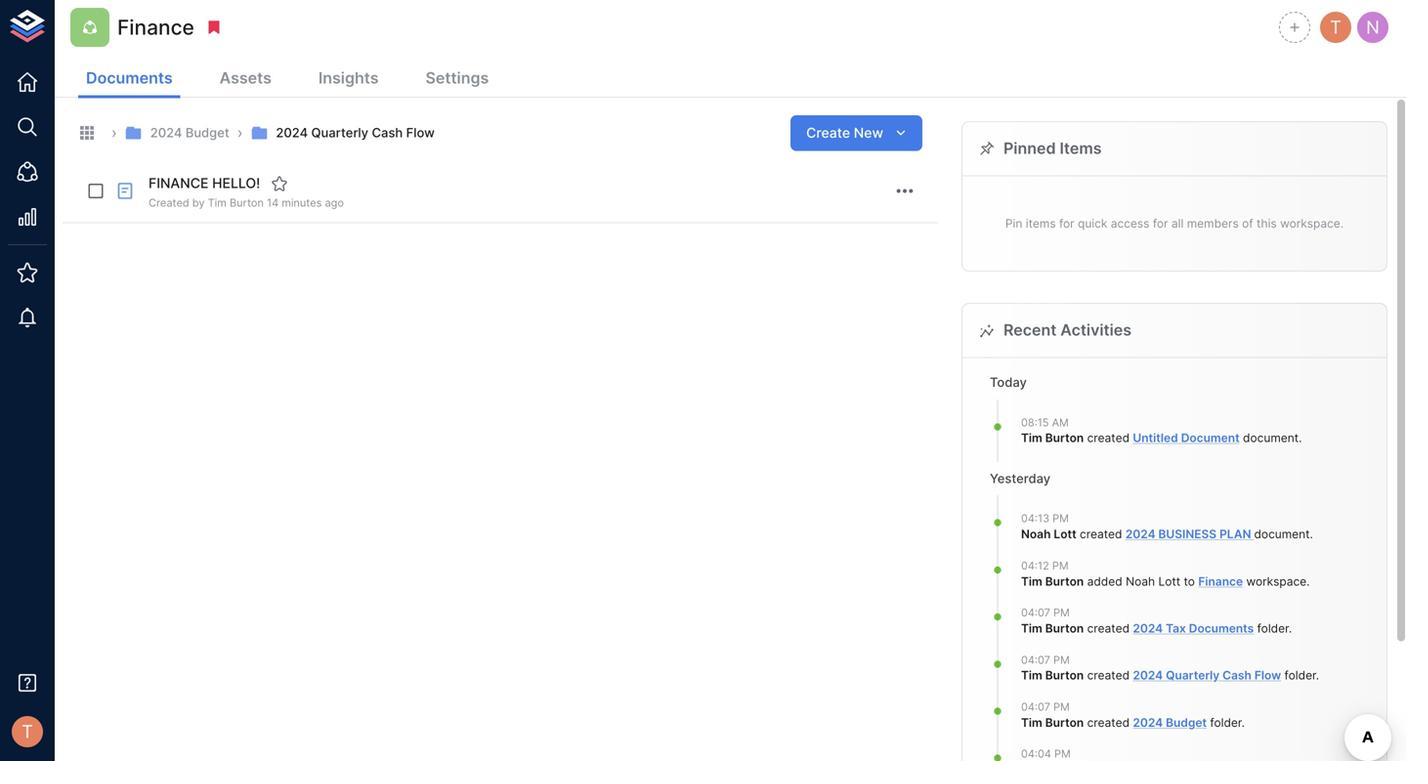 Task type: describe. For each thing, give the bounding box(es) containing it.
tim for ago
[[208, 196, 227, 209]]

workspace
[[1246, 574, 1307, 589]]

settings
[[426, 68, 489, 87]]

burton for document
[[1045, 431, 1084, 445]]

n
[[1366, 16, 1380, 38]]

created by tim burton 14 minutes ago
[[149, 196, 344, 209]]

2024 business plan link
[[1126, 527, 1254, 541]]

pin items for quick access for all members of this workspace.
[[1005, 216, 1344, 231]]

tax
[[1166, 621, 1186, 636]]

finance inside 04:12 pm tim burton added noah lott to finance workspace .
[[1198, 574, 1243, 589]]

n button
[[1354, 9, 1391, 46]]

0 vertical spatial finance
[[117, 14, 194, 39]]

2 › from the left
[[237, 123, 243, 142]]

access
[[1111, 216, 1150, 231]]

folder inside 04:07 pm tim burton created 2024 tax documents folder .
[[1257, 621, 1289, 636]]

2024 quarterly cash flow link
[[1133, 669, 1281, 683]]

finance hello!
[[149, 175, 260, 192]]

1 vertical spatial 2024 budget link
[[1133, 716, 1207, 730]]

1 for from the left
[[1059, 216, 1075, 231]]

created for 2024 budget
[[1087, 716, 1130, 730]]

all
[[1171, 216, 1184, 231]]

burton for lott
[[1045, 574, 1084, 589]]

budget inside 04:07 pm tim burton created 2024 budget folder .
[[1166, 716, 1207, 730]]

2024 tax documents link
[[1133, 621, 1254, 636]]

ago
[[325, 196, 344, 209]]

favorite image
[[271, 175, 288, 192]]

lott inside 04:12 pm tim burton added noah lott to finance workspace .
[[1158, 574, 1181, 589]]

tim for tax
[[1021, 621, 1042, 636]]

1 › from the left
[[111, 123, 117, 142]]

0 vertical spatial cash
[[372, 125, 403, 140]]

folder inside 04:07 pm tim burton created 2024 budget folder .
[[1210, 716, 1242, 730]]

2024 for 2024 business plan
[[1126, 527, 1156, 541]]

workspace.
[[1280, 216, 1344, 231]]

04:12
[[1021, 559, 1049, 572]]

items
[[1026, 216, 1056, 231]]

. inside the 04:13 pm noah lott created 2024 business plan document .
[[1310, 527, 1313, 541]]

of
[[1242, 216, 1253, 231]]

created for untitled document
[[1087, 431, 1130, 445]]

0 vertical spatial budget
[[185, 125, 229, 140]]

documents inside 04:07 pm tim burton created 2024 tax documents folder .
[[1189, 621, 1254, 636]]

created for 2024 quarterly cash flow
[[1087, 669, 1130, 683]]

2024 budget
[[150, 125, 229, 140]]

burton for ago
[[230, 196, 264, 209]]

1 horizontal spatial t
[[1330, 16, 1341, 38]]

settings link
[[418, 61, 497, 98]]

items
[[1060, 139, 1102, 158]]

04:07 for 2024 budget
[[1021, 701, 1050, 713]]

14
[[267, 196, 279, 209]]

pm for 2024 budget
[[1053, 701, 1070, 713]]

added
[[1087, 574, 1122, 589]]

tim for document
[[1021, 431, 1042, 445]]

. inside 08:15 am tim burton created untitled document document .
[[1299, 431, 1302, 445]]

04:07 pm tim burton created 2024 budget folder .
[[1021, 701, 1245, 730]]

recent
[[1004, 321, 1057, 340]]

pm for 2024 quarterly cash flow
[[1053, 653, 1070, 666]]

pm inside 04:12 pm tim burton added noah lott to finance workspace .
[[1052, 559, 1069, 572]]

am
[[1052, 416, 1069, 429]]

document
[[1181, 431, 1240, 445]]

. inside 04:07 pm tim burton created 2024 tax documents folder .
[[1289, 621, 1292, 636]]

pm for 2024 tax documents
[[1053, 606, 1070, 619]]

document inside 08:15 am tim burton created untitled document document .
[[1243, 431, 1299, 445]]

04:04 pm
[[1021, 748, 1071, 760]]

2024 up favorite icon
[[276, 125, 308, 140]]

to
[[1184, 574, 1195, 589]]

04:13
[[1021, 512, 1050, 525]]

2024 for 2024 quarterly cash flow
[[1133, 669, 1163, 683]]

04:12 pm tim burton added noah lott to finance workspace .
[[1021, 559, 1310, 589]]

. inside 04:12 pm tim burton added noah lott to finance workspace .
[[1307, 574, 1310, 589]]

remove bookmark image
[[205, 19, 223, 36]]

. inside 04:07 pm tim burton created 2024 quarterly cash flow folder .
[[1316, 669, 1319, 683]]



Task type: vqa. For each thing, say whether or not it's contained in the screenshot.
Team Management
no



Task type: locate. For each thing, give the bounding box(es) containing it.
2024 for 2024 tax documents
[[1133, 621, 1163, 636]]

08:15 am tim burton created untitled document document .
[[1021, 416, 1302, 445]]

flow
[[406, 125, 435, 140], [1255, 669, 1281, 683]]

0 horizontal spatial cash
[[372, 125, 403, 140]]

created
[[1087, 431, 1130, 445], [1080, 527, 1122, 541], [1087, 621, 1130, 636], [1087, 669, 1130, 683], [1087, 716, 1130, 730]]

document right 'document'
[[1243, 431, 1299, 445]]

04:07 pm tim burton created 2024 quarterly cash flow folder .
[[1021, 653, 1319, 683]]

0 horizontal spatial t
[[22, 721, 33, 742]]

burton
[[230, 196, 264, 209], [1045, 431, 1084, 445], [1045, 574, 1084, 589], [1045, 621, 1084, 636], [1045, 669, 1084, 683], [1045, 716, 1084, 730]]

burton for budget
[[1045, 716, 1084, 730]]

2024 budget link
[[125, 124, 229, 142], [1133, 716, 1207, 730]]

quarterly down 2024 tax documents 'link'
[[1166, 669, 1220, 683]]

assets link
[[212, 61, 279, 98]]

pm inside 04:07 pm tim burton created 2024 budget folder .
[[1053, 701, 1070, 713]]

created down 04:07 pm tim burton created 2024 quarterly cash flow folder .
[[1087, 716, 1130, 730]]

2 for from the left
[[1153, 216, 1168, 231]]

2024 left tax
[[1133, 621, 1163, 636]]

1 vertical spatial folder
[[1285, 669, 1316, 683]]

for
[[1059, 216, 1075, 231], [1153, 216, 1168, 231]]

0 horizontal spatial budget
[[185, 125, 229, 140]]

pm for 2024 business plan
[[1053, 512, 1069, 525]]

0 vertical spatial noah
[[1021, 527, 1051, 541]]

1 vertical spatial t button
[[6, 710, 49, 753]]

tim for quarterly
[[1021, 669, 1042, 683]]

0 horizontal spatial noah
[[1021, 527, 1051, 541]]

hello!
[[212, 175, 260, 192]]

04:07 for 2024 quarterly cash flow
[[1021, 653, 1050, 666]]

flow down settings link
[[406, 125, 435, 140]]

1 horizontal spatial documents
[[1189, 621, 1254, 636]]

folder
[[1257, 621, 1289, 636], [1285, 669, 1316, 683], [1210, 716, 1242, 730]]

0 vertical spatial documents
[[86, 68, 173, 87]]

2024 inside 04:07 pm tim burton created 2024 tax documents folder .
[[1133, 621, 1163, 636]]

1 horizontal spatial ›
[[237, 123, 243, 142]]

2024 inside the 04:13 pm noah lott created 2024 business plan document .
[[1126, 527, 1156, 541]]

›
[[111, 123, 117, 142], [237, 123, 243, 142]]

burton inside 08:15 am tim burton created untitled document document .
[[1045, 431, 1084, 445]]

burton inside 04:07 pm tim burton created 2024 tax documents folder .
[[1045, 621, 1084, 636]]

tim inside 04:12 pm tim burton added noah lott to finance workspace .
[[1021, 574, 1042, 589]]

1 horizontal spatial finance
[[1198, 574, 1243, 589]]

cash down 2024 tax documents 'link'
[[1223, 669, 1252, 683]]

yesterday
[[990, 471, 1051, 486]]

› right 2024 budget
[[237, 123, 243, 142]]

quarterly
[[311, 125, 368, 140], [1166, 669, 1220, 683]]

created
[[149, 196, 189, 209]]

insights
[[318, 68, 379, 87]]

folder down "2024 quarterly cash flow" link
[[1210, 716, 1242, 730]]

finance
[[149, 175, 209, 192]]

0 vertical spatial folder
[[1257, 621, 1289, 636]]

pm
[[1053, 512, 1069, 525], [1052, 559, 1069, 572], [1053, 606, 1070, 619], [1053, 653, 1070, 666], [1053, 701, 1070, 713], [1054, 748, 1071, 760]]

04:07 for 2024 tax documents
[[1021, 606, 1050, 619]]

› down documents link
[[111, 123, 117, 142]]

04:07 inside 04:07 pm tim burton created 2024 tax documents folder .
[[1021, 606, 1050, 619]]

folder inside 04:07 pm tim burton created 2024 quarterly cash flow folder .
[[1285, 669, 1316, 683]]

2 vertical spatial folder
[[1210, 716, 1242, 730]]

insights link
[[311, 61, 386, 98]]

2024 inside 04:07 pm tim burton created 2024 budget folder .
[[1133, 716, 1163, 730]]

0 horizontal spatial documents
[[86, 68, 173, 87]]

1 vertical spatial quarterly
[[1166, 669, 1220, 683]]

folder down "workspace"
[[1257, 621, 1289, 636]]

cash down insights link
[[372, 125, 403, 140]]

assets
[[219, 68, 272, 87]]

2024 down 04:07 pm tim burton created 2024 quarterly cash flow folder .
[[1133, 716, 1163, 730]]

0 vertical spatial flow
[[406, 125, 435, 140]]

folder right "2024 quarterly cash flow" link
[[1285, 669, 1316, 683]]

new
[[854, 124, 883, 141]]

0 vertical spatial document
[[1243, 431, 1299, 445]]

08:15
[[1021, 416, 1049, 429]]

noah right added
[[1126, 574, 1155, 589]]

untitled
[[1133, 431, 1178, 445]]

finance right to
[[1198, 574, 1243, 589]]

pinned items
[[1004, 139, 1102, 158]]

1 vertical spatial cash
[[1223, 669, 1252, 683]]

pm inside 04:07 pm tim burton created 2024 tax documents folder .
[[1053, 606, 1070, 619]]

1 horizontal spatial t button
[[1317, 9, 1354, 46]]

flow down "workspace"
[[1255, 669, 1281, 683]]

burton inside 04:07 pm tim burton created 2024 budget folder .
[[1045, 716, 1084, 730]]

documents up 2024 budget
[[86, 68, 173, 87]]

2024 budget link up finance at the left top of the page
[[125, 124, 229, 142]]

created inside the 04:13 pm noah lott created 2024 business plan document .
[[1080, 527, 1122, 541]]

budget down "2024 quarterly cash flow" link
[[1166, 716, 1207, 730]]

pin
[[1005, 216, 1022, 231]]

1 vertical spatial t
[[22, 721, 33, 742]]

2024 for 2024 budget
[[1133, 716, 1163, 730]]

cash
[[372, 125, 403, 140], [1223, 669, 1252, 683]]

04:07 inside 04:07 pm tim burton created 2024 budget folder .
[[1021, 701, 1050, 713]]

lott
[[1054, 527, 1076, 541], [1158, 574, 1181, 589]]

burton inside 04:07 pm tim burton created 2024 quarterly cash flow folder .
[[1045, 669, 1084, 683]]

0 vertical spatial 04:07
[[1021, 606, 1050, 619]]

minutes
[[282, 196, 322, 209]]

1 horizontal spatial cash
[[1223, 669, 1252, 683]]

cash inside 04:07 pm tim burton created 2024 quarterly cash flow folder .
[[1223, 669, 1252, 683]]

.
[[1299, 431, 1302, 445], [1310, 527, 1313, 541], [1307, 574, 1310, 589], [1289, 621, 1292, 636], [1316, 669, 1319, 683], [1242, 716, 1245, 730]]

0 vertical spatial t button
[[1317, 9, 1354, 46]]

1 horizontal spatial quarterly
[[1166, 669, 1220, 683]]

tim inside 04:07 pm tim burton created 2024 budget folder .
[[1021, 716, 1042, 730]]

quarterly inside 04:07 pm tim burton created 2024 quarterly cash flow folder .
[[1166, 669, 1220, 683]]

0 horizontal spatial t button
[[6, 710, 49, 753]]

pinned
[[1004, 139, 1056, 158]]

1 horizontal spatial flow
[[1255, 669, 1281, 683]]

created inside 04:07 pm tim burton created 2024 budget folder .
[[1087, 716, 1130, 730]]

created for 2024 tax documents
[[1087, 621, 1130, 636]]

tim inside 08:15 am tim burton created untitled document document .
[[1021, 431, 1042, 445]]

04:04
[[1021, 748, 1051, 760]]

budget up finance hello!
[[185, 125, 229, 140]]

quarterly down insights link
[[311, 125, 368, 140]]

0 horizontal spatial lott
[[1054, 527, 1076, 541]]

activities
[[1060, 321, 1132, 340]]

created for 2024 business plan
[[1080, 527, 1122, 541]]

0 vertical spatial t
[[1330, 16, 1341, 38]]

04:07 pm tim burton created 2024 tax documents folder .
[[1021, 606, 1292, 636]]

documents right tax
[[1189, 621, 1254, 636]]

1 vertical spatial 04:07
[[1021, 653, 1050, 666]]

1 horizontal spatial noah
[[1126, 574, 1155, 589]]

0 horizontal spatial 2024 budget link
[[125, 124, 229, 142]]

1 vertical spatial document
[[1254, 527, 1310, 541]]

pm inside the 04:13 pm noah lott created 2024 business plan document .
[[1053, 512, 1069, 525]]

noah down 04:13
[[1021, 527, 1051, 541]]

burton inside 04:12 pm tim burton added noah lott to finance workspace .
[[1045, 574, 1084, 589]]

business
[[1158, 527, 1217, 541]]

tim inside 04:07 pm tim burton created 2024 tax documents folder .
[[1021, 621, 1042, 636]]

create new button
[[791, 115, 922, 151]]

lott inside the 04:13 pm noah lott created 2024 business plan document .
[[1054, 527, 1076, 541]]

budget
[[185, 125, 229, 140], [1166, 716, 1207, 730]]

0 horizontal spatial ›
[[111, 123, 117, 142]]

04:13 pm noah lott created 2024 business plan document .
[[1021, 512, 1313, 541]]

1 vertical spatial noah
[[1126, 574, 1155, 589]]

2024 up finance at the left top of the page
[[150, 125, 182, 140]]

document right plan
[[1254, 527, 1310, 541]]

0 vertical spatial quarterly
[[311, 125, 368, 140]]

document inside the 04:13 pm noah lott created 2024 business plan document .
[[1254, 527, 1310, 541]]

finance link
[[1198, 574, 1243, 589]]

finance left remove bookmark icon
[[117, 14, 194, 39]]

pm inside 04:07 pm tim burton created 2024 quarterly cash flow folder .
[[1053, 653, 1070, 666]]

noah
[[1021, 527, 1051, 541], [1126, 574, 1155, 589]]

this
[[1257, 216, 1277, 231]]

. inside 04:07 pm tim burton created 2024 budget folder .
[[1242, 716, 1245, 730]]

1 vertical spatial flow
[[1255, 669, 1281, 683]]

quick
[[1078, 216, 1107, 231]]

create new
[[806, 124, 883, 141]]

created left 'untitled'
[[1087, 431, 1130, 445]]

1 vertical spatial documents
[[1189, 621, 1254, 636]]

2024 inside 04:07 pm tim burton created 2024 quarterly cash flow folder .
[[1133, 669, 1163, 683]]

document
[[1243, 431, 1299, 445], [1254, 527, 1310, 541]]

0 vertical spatial lott
[[1054, 527, 1076, 541]]

0 vertical spatial 2024 budget link
[[125, 124, 229, 142]]

by
[[192, 196, 205, 209]]

2 vertical spatial 04:07
[[1021, 701, 1050, 713]]

created inside 08:15 am tim burton created untitled document document .
[[1087, 431, 1130, 445]]

04:07
[[1021, 606, 1050, 619], [1021, 653, 1050, 666], [1021, 701, 1050, 713]]

1 horizontal spatial lott
[[1158, 574, 1181, 589]]

created up added
[[1080, 527, 1122, 541]]

2 04:07 from the top
[[1021, 653, 1050, 666]]

documents link
[[78, 61, 180, 98]]

untitled document link
[[1133, 431, 1240, 445]]

1 vertical spatial finance
[[1198, 574, 1243, 589]]

04:07 inside 04:07 pm tim burton created 2024 quarterly cash flow folder .
[[1021, 653, 1050, 666]]

noah inside the 04:13 pm noah lott created 2024 business plan document .
[[1021, 527, 1051, 541]]

1 04:07 from the top
[[1021, 606, 1050, 619]]

1 horizontal spatial budget
[[1166, 716, 1207, 730]]

today
[[990, 375, 1027, 390]]

0 horizontal spatial for
[[1059, 216, 1075, 231]]

created up 04:07 pm tim burton created 2024 budget folder . at bottom right
[[1087, 669, 1130, 683]]

created inside 04:07 pm tim burton created 2024 quarterly cash flow folder .
[[1087, 669, 1130, 683]]

t button
[[1317, 9, 1354, 46], [6, 710, 49, 753]]

burton for tax
[[1045, 621, 1084, 636]]

1 vertical spatial lott
[[1158, 574, 1181, 589]]

2024 up 04:07 pm tim burton created 2024 budget folder . at bottom right
[[1133, 669, 1163, 683]]

flow inside 04:07 pm tim burton created 2024 quarterly cash flow folder .
[[1255, 669, 1281, 683]]

tim
[[208, 196, 227, 209], [1021, 431, 1042, 445], [1021, 574, 1042, 589], [1021, 621, 1042, 636], [1021, 669, 1042, 683], [1021, 716, 1042, 730]]

plan
[[1220, 527, 1251, 541]]

members
[[1187, 216, 1239, 231]]

2024
[[150, 125, 182, 140], [276, 125, 308, 140], [1126, 527, 1156, 541], [1133, 621, 1163, 636], [1133, 669, 1163, 683], [1133, 716, 1163, 730]]

burton for quarterly
[[1045, 669, 1084, 683]]

0 horizontal spatial quarterly
[[311, 125, 368, 140]]

1 vertical spatial budget
[[1166, 716, 1207, 730]]

1 horizontal spatial 2024 budget link
[[1133, 716, 1207, 730]]

tim inside 04:07 pm tim burton created 2024 quarterly cash flow folder .
[[1021, 669, 1042, 683]]

for left all
[[1153, 216, 1168, 231]]

3 04:07 from the top
[[1021, 701, 1050, 713]]

2024 budget link down 04:07 pm tim burton created 2024 quarterly cash flow folder .
[[1133, 716, 1207, 730]]

finance
[[117, 14, 194, 39], [1198, 574, 1243, 589]]

1 horizontal spatial for
[[1153, 216, 1168, 231]]

tim for budget
[[1021, 716, 1042, 730]]

tim for lott
[[1021, 574, 1042, 589]]

noah inside 04:12 pm tim burton added noah lott to finance workspace .
[[1126, 574, 1155, 589]]

2024 quarterly cash flow
[[276, 125, 435, 140]]

t
[[1330, 16, 1341, 38], [22, 721, 33, 742]]

for left quick
[[1059, 216, 1075, 231]]

documents
[[86, 68, 173, 87], [1189, 621, 1254, 636]]

2024 up 04:12 pm tim burton added noah lott to finance workspace .
[[1126, 527, 1156, 541]]

create
[[806, 124, 850, 141]]

created down added
[[1087, 621, 1130, 636]]

recent activities
[[1004, 321, 1132, 340]]

0 horizontal spatial flow
[[406, 125, 435, 140]]

created inside 04:07 pm tim burton created 2024 tax documents folder .
[[1087, 621, 1130, 636]]

0 horizontal spatial finance
[[117, 14, 194, 39]]



